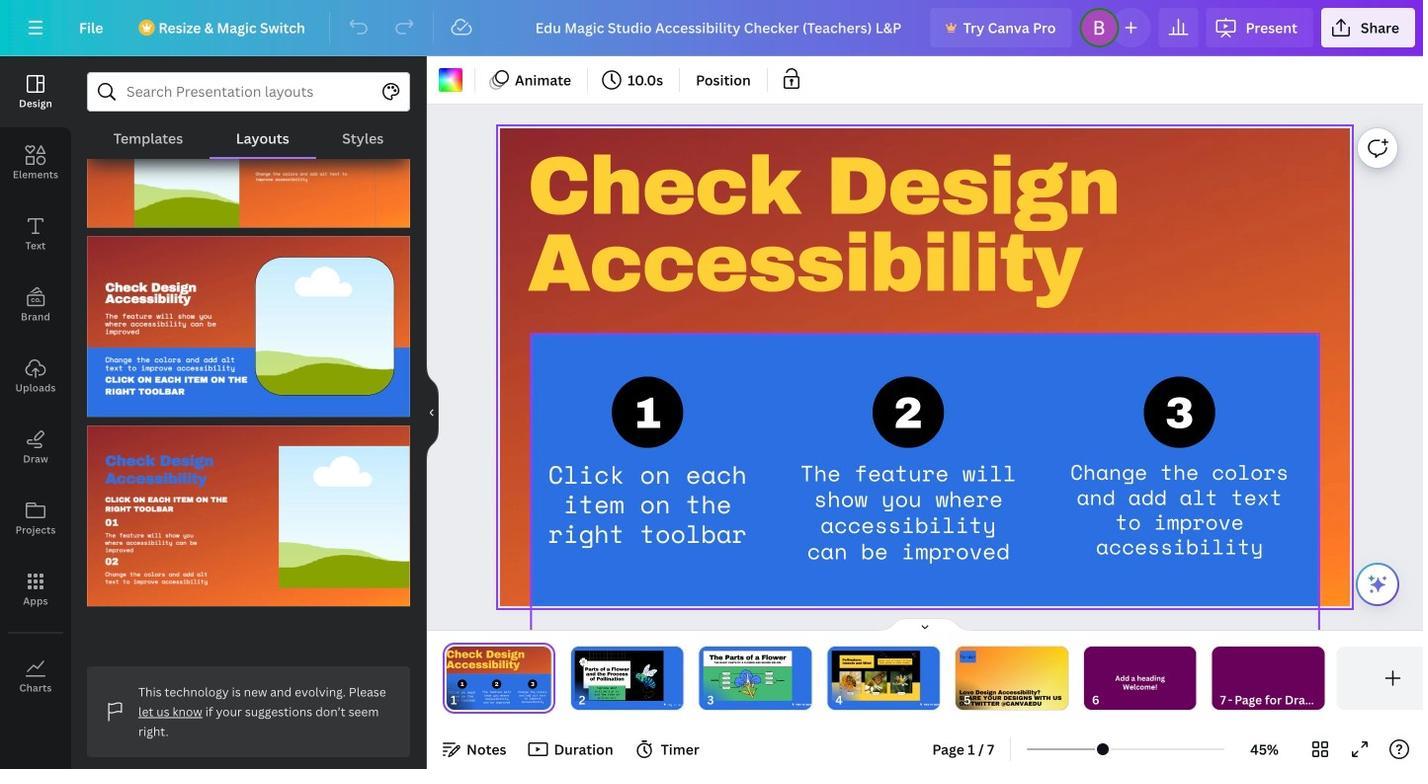 Task type: locate. For each thing, give the bounding box(es) containing it.
no colour image
[[439, 68, 462, 92]]

Page title text field
[[465, 691, 473, 711]]

canva assistant image
[[1366, 573, 1389, 597]]

hide image
[[426, 366, 439, 461]]

main menu bar
[[0, 0, 1423, 56]]

side panel tab list
[[0, 56, 71, 712]]



Task type: vqa. For each thing, say whether or not it's contained in the screenshot.
PAGE 1 Image
yes



Task type: describe. For each thing, give the bounding box(es) containing it.
Zoom button
[[1232, 734, 1297, 766]]

page 1 image
[[443, 647, 555, 711]]

Search Presentation layouts search field
[[126, 73, 371, 111]]

hide pages image
[[878, 618, 972, 633]]

Design title text field
[[519, 8, 923, 47]]



